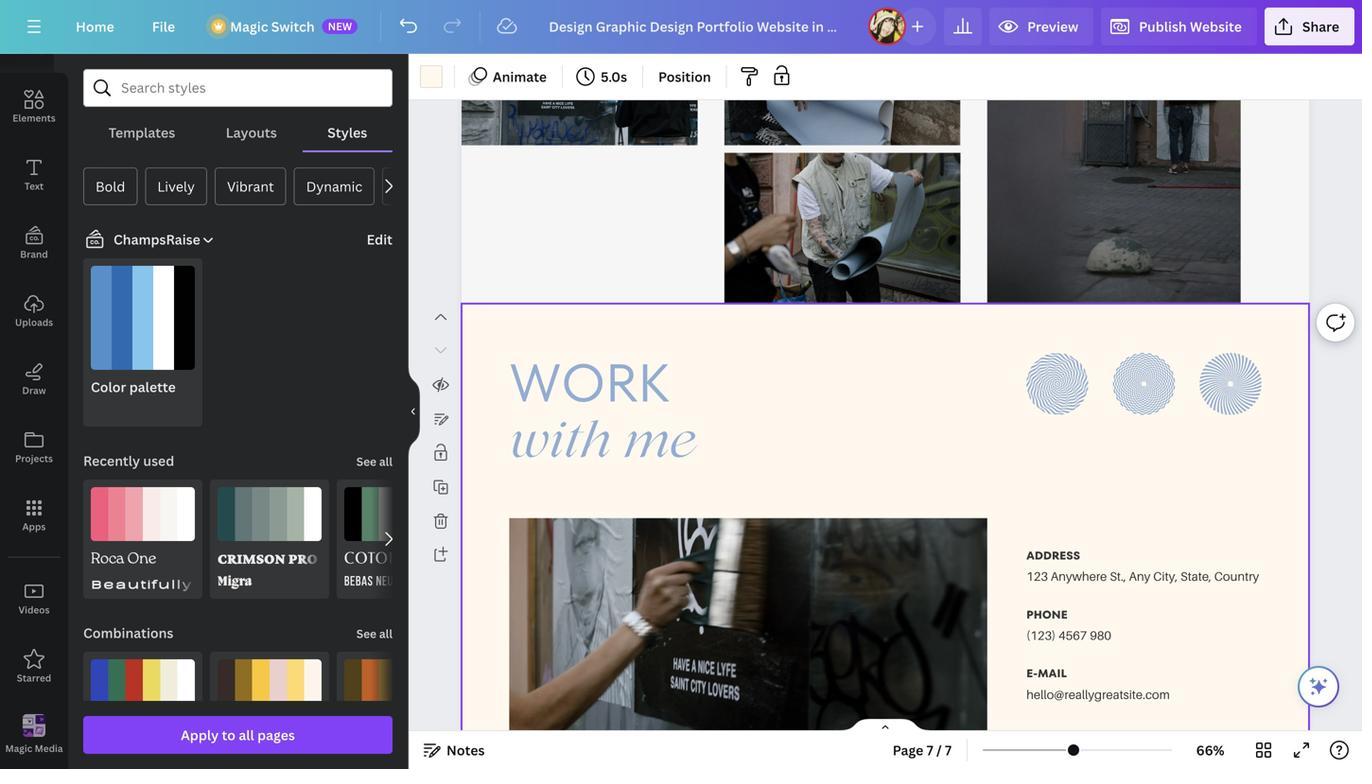 Task type: locate. For each thing, give the bounding box(es) containing it.
elements
[[13, 112, 56, 124]]

1 vertical spatial see all
[[357, 626, 393, 642]]

(123)
[[1027, 628, 1056, 643]]

city,
[[1154, 569, 1178, 584]]

see for combinations
[[357, 626, 377, 642]]

all left hide 'image'
[[379, 454, 393, 469]]

recently used button
[[81, 442, 176, 480]]

combinations button
[[81, 614, 175, 652]]

champsraise button
[[76, 228, 216, 251]]

magic
[[230, 18, 268, 35], [5, 742, 32, 755]]

1 see from the top
[[357, 454, 377, 469]]

lively button
[[145, 168, 207, 205]]

0 vertical spatial see all
[[357, 454, 393, 469]]

side panel tab list
[[0, 5, 68, 769]]

phone (123) 4567 980
[[1027, 607, 1112, 643]]

2 see all button from the top
[[355, 614, 395, 652]]

see all down neue
[[357, 626, 393, 642]]

2 vertical spatial all
[[239, 726, 254, 744]]

elements button
[[0, 73, 68, 141]]

magic left media
[[5, 742, 32, 755]]

show pages image
[[840, 718, 931, 733]]

see all left hide 'image'
[[357, 454, 393, 469]]

pages
[[258, 726, 295, 744]]

all for combinations
[[379, 626, 393, 642]]

sans
[[295, 576, 345, 591]]

1 vertical spatial see
[[357, 626, 377, 642]]

0 horizontal spatial magic
[[5, 742, 32, 755]]

dynamic
[[306, 177, 363, 195]]

1 horizontal spatial magic
[[230, 18, 268, 35]]

layouts button
[[201, 115, 302, 150]]

recently used
[[83, 452, 174, 470]]

edit
[[367, 230, 393, 248]]

1 vertical spatial magic
[[5, 742, 32, 755]]

neue
[[376, 576, 399, 589]]

1 horizontal spatial 7
[[945, 741, 952, 759]]

2 7 from the left
[[945, 741, 952, 759]]

templates
[[109, 124, 175, 141]]

styles
[[328, 124, 367, 141]]

0 vertical spatial magic
[[230, 18, 268, 35]]

#fff8ed image
[[420, 65, 443, 88]]

0 vertical spatial all
[[379, 454, 393, 469]]

see all button for recently used
[[355, 442, 395, 480]]

all right to at the left bottom of page
[[239, 726, 254, 744]]

see all button left hide 'image'
[[355, 442, 395, 480]]

apply to all pages button
[[83, 716, 393, 754]]

roca
[[91, 549, 124, 572]]

starred
[[17, 672, 51, 685]]

color
[[91, 378, 126, 396]]

1 see all button from the top
[[355, 442, 395, 480]]

page 7 / 7
[[893, 741, 952, 759]]

see left hide 'image'
[[357, 454, 377, 469]]

4567
[[1059, 628, 1088, 643]]

magic inside main "menu bar"
[[230, 18, 268, 35]]

0 vertical spatial see
[[357, 454, 377, 469]]

see all for combinations
[[357, 626, 393, 642]]

file button
[[137, 8, 190, 45]]

magic left switch
[[230, 18, 268, 35]]

uploads
[[15, 316, 53, 329]]

animate button
[[463, 62, 555, 92]]

pro
[[288, 550, 318, 567]]

styles button
[[302, 115, 393, 150]]

preview button
[[990, 8, 1094, 45]]

share
[[1303, 18, 1340, 35]]

migra
[[218, 575, 252, 590]]

bold
[[96, 177, 125, 195]]

vibrant
[[227, 177, 274, 195]]

0 vertical spatial see all button
[[355, 442, 395, 480]]

apply "lemon meringue" style image
[[218, 660, 322, 763]]

brand button
[[0, 209, 68, 277]]

text button
[[0, 141, 68, 209]]

draw button
[[0, 345, 68, 414]]

2 see all from the top
[[357, 626, 393, 642]]

7 left /
[[927, 741, 934, 759]]

videos
[[18, 604, 50, 617]]

7 right /
[[945, 741, 952, 759]]

position
[[659, 68, 711, 86]]

1 see all from the top
[[357, 454, 393, 469]]

me
[[624, 422, 696, 469]]

1 vertical spatial see all button
[[355, 614, 395, 652]]

see all button down neue
[[355, 614, 395, 652]]

7
[[927, 741, 934, 759], [945, 741, 952, 759]]

1 vertical spatial all
[[379, 626, 393, 642]]

lively
[[157, 177, 195, 195]]

position button
[[651, 62, 719, 92]]

#fff8ed image
[[420, 65, 443, 88]]

videos button
[[0, 565, 68, 633]]

recently
[[83, 452, 140, 470]]

to
[[222, 726, 236, 744]]

magic media button
[[0, 701, 68, 769]]

2 see from the top
[[357, 626, 377, 642]]

anywhere
[[1051, 569, 1108, 584]]

see for recently used
[[357, 454, 377, 469]]

edit button
[[367, 229, 393, 250]]

magic inside "button"
[[5, 742, 32, 755]]

bold button
[[83, 168, 138, 205]]

all down neue
[[379, 626, 393, 642]]

see
[[357, 454, 377, 469], [357, 626, 377, 642]]

Design title text field
[[534, 8, 861, 45]]

980
[[1090, 628, 1112, 643]]

0 horizontal spatial 7
[[927, 741, 934, 759]]

see down bebas
[[357, 626, 377, 642]]

all
[[379, 454, 393, 469], [379, 626, 393, 642], [239, 726, 254, 744]]

cotoris
[[344, 550, 414, 569]]

hello@reallygreatsite.com
[[1027, 687, 1170, 702]]

cotoris bebas neue
[[344, 550, 414, 589]]

see all button
[[355, 442, 395, 480], [355, 614, 395, 652]]

file
[[152, 18, 175, 35]]



Task type: vqa. For each thing, say whether or not it's contained in the screenshot.
Canva Assistant image
yes



Task type: describe. For each thing, give the bounding box(es) containing it.
design
[[18, 44, 50, 56]]

combinations
[[83, 624, 174, 642]]

templates button
[[83, 115, 201, 150]]

state,
[[1181, 569, 1212, 584]]

crimson
[[218, 550, 286, 567]]

one
[[128, 549, 156, 572]]

all inside the apply to all pages button
[[239, 726, 254, 744]]

all for recently used
[[379, 454, 393, 469]]

design button
[[0, 5, 68, 73]]

used
[[143, 452, 174, 470]]

layouts
[[226, 124, 277, 141]]

work with me
[[510, 346, 696, 469]]

123
[[1027, 569, 1049, 584]]

animate
[[493, 68, 547, 86]]

preview
[[1028, 18, 1079, 35]]

brand
[[20, 248, 48, 261]]

magic media
[[5, 742, 63, 755]]

1 7 from the left
[[927, 741, 934, 759]]

bebas
[[344, 576, 374, 589]]

beautifully
[[91, 576, 193, 591]]

address
[[1027, 548, 1081, 564]]

notes button
[[416, 735, 493, 766]]

see all button for combinations
[[355, 614, 395, 652]]

dynamic button
[[294, 168, 375, 205]]

see all for recently used
[[357, 454, 393, 469]]

66%
[[1197, 741, 1225, 759]]

work
[[510, 346, 670, 420]]

palette
[[129, 378, 176, 396]]

draw
[[22, 384, 46, 397]]

champsraise
[[114, 230, 200, 248]]

starred button
[[0, 633, 68, 701]]

website
[[1191, 18, 1242, 35]]

hide image
[[408, 366, 420, 457]]

e-
[[1027, 666, 1038, 682]]

uploads button
[[0, 277, 68, 345]]

vibrant button
[[215, 168, 286, 205]]

delicious
[[200, 576, 289, 591]]

switch
[[271, 18, 315, 35]]

page
[[893, 741, 924, 759]]

Search styles search field
[[121, 70, 355, 106]]

canva assistant image
[[1308, 676, 1331, 698]]

notes
[[447, 741, 485, 759]]

share button
[[1265, 8, 1355, 45]]

e-mail hello@reallygreatsite.com
[[1027, 666, 1170, 702]]

apps button
[[0, 482, 68, 550]]

magic for magic switch
[[230, 18, 268, 35]]

new
[[328, 19, 352, 33]]

/
[[937, 741, 942, 759]]

roca one beautifully delicious sans
[[91, 549, 345, 591]]

5.0s
[[601, 68, 627, 86]]

with
[[510, 422, 612, 469]]

address 123 anywhere st., any city, state, country
[[1027, 548, 1260, 584]]

magic for magic media
[[5, 742, 32, 755]]

st.,
[[1110, 569, 1127, 584]]

apply
[[181, 726, 219, 744]]

publish website
[[1140, 18, 1242, 35]]

magic switch
[[230, 18, 315, 35]]

projects
[[15, 452, 53, 465]]

country
[[1215, 569, 1260, 584]]

apps
[[22, 521, 46, 533]]

projects button
[[0, 414, 68, 482]]

crimson pro migra
[[218, 550, 318, 590]]

66% button
[[1180, 735, 1242, 766]]

mail
[[1038, 666, 1067, 682]]

text
[[24, 180, 44, 193]]

color palette button
[[83, 258, 203, 427]]

color palette
[[91, 378, 176, 396]]

5.0s button
[[571, 62, 635, 92]]

publish
[[1140, 18, 1187, 35]]

apply "toy store" style image
[[91, 660, 195, 763]]

main menu bar
[[0, 0, 1363, 54]]

any
[[1130, 569, 1151, 584]]

home link
[[61, 8, 129, 45]]

home
[[76, 18, 114, 35]]



